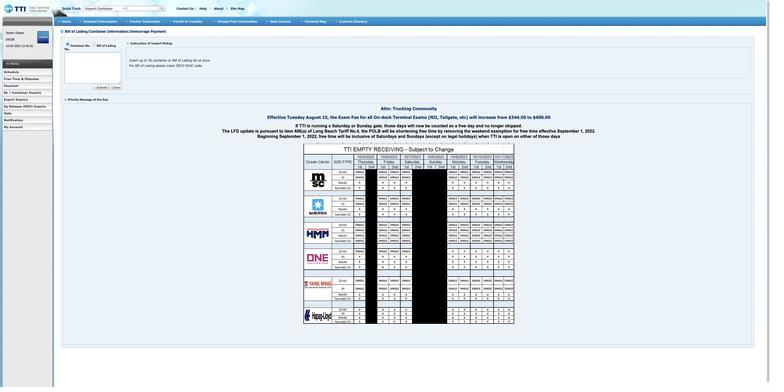 Task type: describe. For each thing, give the bounding box(es) containing it.
1 vertical spatial inquiry
[[16, 98, 28, 101]]

eq
[[4, 105, 8, 108]]

contact
[[176, 7, 189, 10]]

/
[[9, 91, 11, 95]]

chassis
[[217, 19, 229, 23]]

jayson gispan
[[6, 31, 24, 34]]

10-05-2023 12:42:03
[[6, 44, 33, 48]]

terminal for terminal information
[[83, 19, 97, 23]]

us
[[190, 7, 194, 10]]

payment link
[[2, 83, 52, 90]]

site
[[231, 7, 237, 10]]

customs glossary
[[339, 19, 367, 23]]

help link
[[199, 7, 207, 10]]

about link
[[214, 7, 223, 10]]

schedule link
[[2, 69, 52, 76]]

uslgb
[[6, 38, 14, 41]]

export inquiry
[[4, 98, 28, 101]]

terminal map
[[305, 19, 326, 23]]

gispan
[[15, 31, 24, 34]]

quick track
[[62, 7, 81, 10]]

free time & disputes link
[[2, 76, 52, 83]]

transfer
[[189, 19, 202, 23]]

permit to transfer
[[173, 19, 202, 23]]

trucker instruction
[[129, 19, 160, 23]]

map for terminal map
[[320, 19, 326, 23]]

time
[[12, 77, 20, 81]]

gate for gate
[[4, 112, 12, 115]]

jayson
[[6, 31, 14, 34]]

camera
[[279, 19, 291, 23]]

container
[[12, 91, 28, 95]]

to
[[185, 19, 188, 23]]

track
[[72, 7, 81, 10]]

instruction
[[142, 19, 160, 23]]

12:42:03
[[21, 44, 33, 48]]

my account link
[[2, 124, 52, 131]]

terminal for terminal map
[[305, 19, 319, 23]]

about
[[214, 7, 223, 10]]

permit
[[173, 19, 184, 23]]

notification link
[[2, 117, 52, 124]]

login image
[[37, 31, 49, 43]]

eq release (edo) inquiry
[[4, 105, 46, 108]]

pool
[[230, 19, 237, 23]]

release
[[9, 105, 22, 108]]

gate for gate camera
[[270, 19, 278, 23]]

bl / container inquiry
[[4, 91, 41, 95]]

my
[[4, 126, 9, 129]]



Task type: vqa. For each thing, say whether or not it's contained in the screenshot.
the 13:09:33
no



Task type: locate. For each thing, give the bounding box(es) containing it.
glossary
[[354, 19, 367, 23]]

disputes
[[25, 77, 39, 81]]

chassis pool information
[[217, 19, 257, 23]]

1 horizontal spatial terminal
[[305, 19, 319, 23]]

site map
[[231, 7, 244, 10]]

trucker
[[129, 19, 141, 23]]

1 information from the left
[[98, 19, 117, 23]]

contact us link
[[176, 7, 194, 10]]

free time & disputes
[[4, 77, 39, 81]]

export
[[4, 98, 15, 101]]

terminal
[[83, 19, 97, 23], [305, 19, 319, 23]]

1 vertical spatial map
[[320, 19, 326, 23]]

0 vertical spatial inquiry
[[29, 91, 41, 95]]

2 information from the left
[[238, 19, 257, 23]]

inquiry
[[29, 91, 41, 95], [16, 98, 28, 101], [34, 105, 46, 108]]

customs
[[339, 19, 353, 23]]

map for site map
[[238, 7, 244, 10]]

0 horizontal spatial map
[[238, 7, 244, 10]]

gate left camera
[[270, 19, 278, 23]]

inquiry for (edo)
[[34, 105, 46, 108]]

terminal information
[[83, 19, 117, 23]]

1 horizontal spatial map
[[320, 19, 326, 23]]

export inquiry link
[[2, 96, 52, 103]]

my account
[[4, 126, 23, 129]]

account
[[10, 126, 23, 129]]

0 horizontal spatial gate
[[4, 112, 12, 115]]

1 vertical spatial gate
[[4, 112, 12, 115]]

2 terminal from the left
[[305, 19, 319, 23]]

bl / container inquiry link
[[2, 90, 52, 96]]

information
[[98, 19, 117, 23], [238, 19, 257, 23]]

bl
[[4, 91, 8, 95]]

2 vertical spatial inquiry
[[34, 105, 46, 108]]

free
[[4, 77, 11, 81]]

help
[[199, 7, 207, 10]]

map
[[238, 7, 244, 10], [320, 19, 326, 23]]

10-
[[6, 44, 10, 48]]

inquiry down the bl / container inquiry
[[16, 98, 28, 101]]

notification
[[4, 119, 23, 122]]

quick
[[62, 7, 71, 10]]

05-
[[10, 44, 14, 48]]

inquiry right (edo)
[[34, 105, 46, 108]]

0 vertical spatial map
[[238, 7, 244, 10]]

gate down eq
[[4, 112, 12, 115]]

0 vertical spatial gate
[[270, 19, 278, 23]]

inquiry for container
[[29, 91, 41, 95]]

gate link
[[2, 110, 52, 117]]

site map link
[[231, 7, 244, 10]]

gate
[[270, 19, 278, 23], [4, 112, 12, 115]]

None text field
[[127, 6, 159, 11]]

eq release (edo) inquiry link
[[2, 103, 52, 110]]

0 horizontal spatial terminal
[[83, 19, 97, 23]]

0 horizontal spatial information
[[98, 19, 117, 23]]

inquiry down payment link
[[29, 91, 41, 95]]

1 terminal from the left
[[83, 19, 97, 23]]

map right site
[[238, 7, 244, 10]]

&
[[21, 77, 24, 81]]

2023
[[14, 44, 21, 48]]

home
[[62, 19, 71, 23]]

gate camera
[[270, 19, 291, 23]]

payment
[[4, 84, 18, 88]]

(edo)
[[23, 105, 33, 108]]

contact us
[[176, 7, 194, 10]]

1 horizontal spatial information
[[238, 19, 257, 23]]

schedule
[[4, 70, 19, 74]]

1 horizontal spatial gate
[[270, 19, 278, 23]]

map left customs
[[320, 19, 326, 23]]



